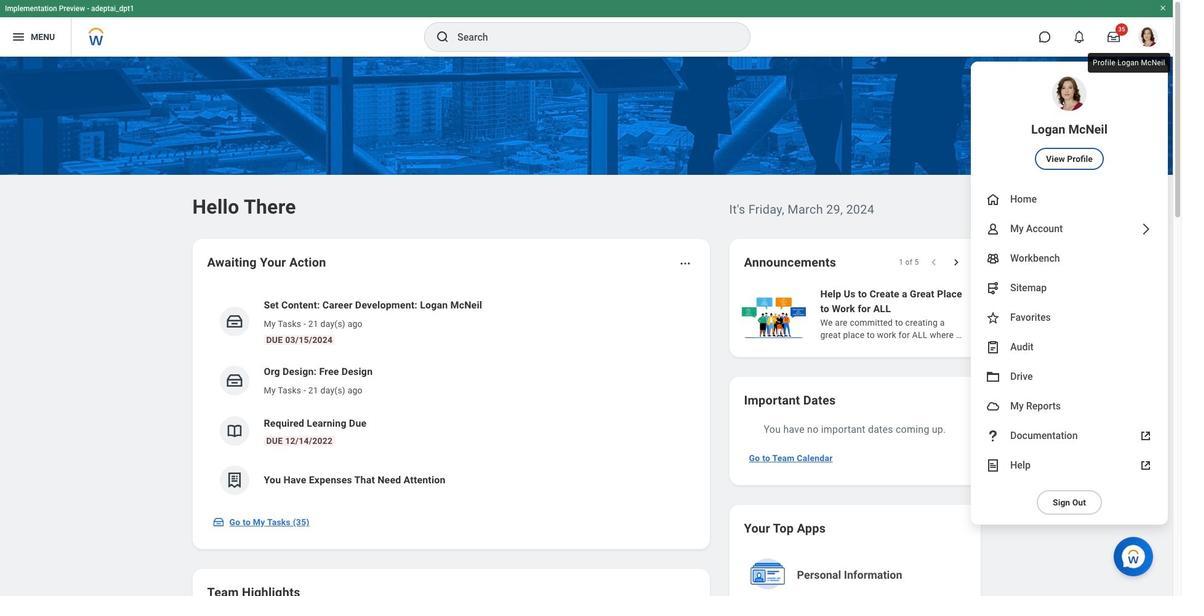 Task type: locate. For each thing, give the bounding box(es) containing it.
star image
[[986, 310, 1001, 325]]

1 menu item from the top
[[971, 62, 1168, 185]]

dashboard expenses image
[[225, 471, 244, 490]]

contact card matrix manager image
[[986, 251, 1001, 266]]

7 menu item from the top
[[971, 333, 1168, 362]]

tooltip
[[1086, 51, 1173, 75]]

inbox image
[[225, 312, 244, 331], [225, 371, 244, 390]]

1 vertical spatial ext link image
[[1139, 458, 1154, 473]]

logan mcneil image
[[1139, 27, 1159, 47]]

related actions image
[[679, 257, 691, 270]]

0 vertical spatial inbox image
[[225, 312, 244, 331]]

chevron right small image
[[950, 256, 962, 269]]

1 vertical spatial inbox image
[[225, 371, 244, 390]]

close environment banner image
[[1160, 4, 1167, 12]]

1 inbox image from the top
[[225, 312, 244, 331]]

banner
[[0, 0, 1173, 525]]

justify image
[[11, 30, 26, 44]]

ext link image
[[1139, 429, 1154, 443], [1139, 458, 1154, 473]]

11 menu item from the top
[[971, 451, 1168, 480]]

9 menu item from the top
[[971, 392, 1168, 421]]

list
[[739, 286, 1183, 342], [207, 288, 695, 505]]

1 horizontal spatial list
[[739, 286, 1183, 342]]

menu item
[[971, 62, 1168, 185], [971, 185, 1168, 214], [971, 214, 1168, 244], [971, 244, 1168, 273], [971, 273, 1168, 303], [971, 303, 1168, 333], [971, 333, 1168, 362], [971, 362, 1168, 392], [971, 392, 1168, 421], [971, 421, 1168, 451], [971, 451, 1168, 480]]

user image
[[986, 222, 1001, 237]]

notifications large image
[[1074, 31, 1086, 43]]

8 menu item from the top
[[971, 362, 1168, 392]]

search image
[[435, 30, 450, 44]]

0 horizontal spatial list
[[207, 288, 695, 505]]

2 ext link image from the top
[[1139, 458, 1154, 473]]

chevron right image
[[1139, 222, 1154, 237]]

2 inbox image from the top
[[225, 371, 244, 390]]

Search Workday  search field
[[458, 23, 725, 51]]

home image
[[986, 192, 1001, 207]]

0 vertical spatial ext link image
[[1139, 429, 1154, 443]]

6 menu item from the top
[[971, 303, 1168, 333]]

chevron left small image
[[928, 256, 940, 269]]

document image
[[986, 458, 1001, 473]]

question image
[[986, 429, 1001, 443]]

main content
[[0, 57, 1183, 596]]

menu
[[971, 62, 1168, 525]]

1 ext link image from the top
[[1139, 429, 1154, 443]]

status
[[899, 257, 919, 267]]



Task type: describe. For each thing, give the bounding box(es) containing it.
2 menu item from the top
[[971, 185, 1168, 214]]

ext link image for 11th menu item
[[1139, 458, 1154, 473]]

endpoints image
[[986, 281, 1001, 296]]

3 menu item from the top
[[971, 214, 1168, 244]]

4 menu item from the top
[[971, 244, 1168, 273]]

folder open image
[[986, 370, 1001, 384]]

avatar image
[[986, 399, 1001, 414]]

book open image
[[225, 422, 244, 440]]

inbox large image
[[1108, 31, 1120, 43]]

10 menu item from the top
[[971, 421, 1168, 451]]

5 menu item from the top
[[971, 273, 1168, 303]]

paste image
[[986, 340, 1001, 355]]

inbox image
[[212, 516, 225, 528]]

ext link image for 2nd menu item from the bottom
[[1139, 429, 1154, 443]]



Task type: vqa. For each thing, say whether or not it's contained in the screenshot.
star image
yes



